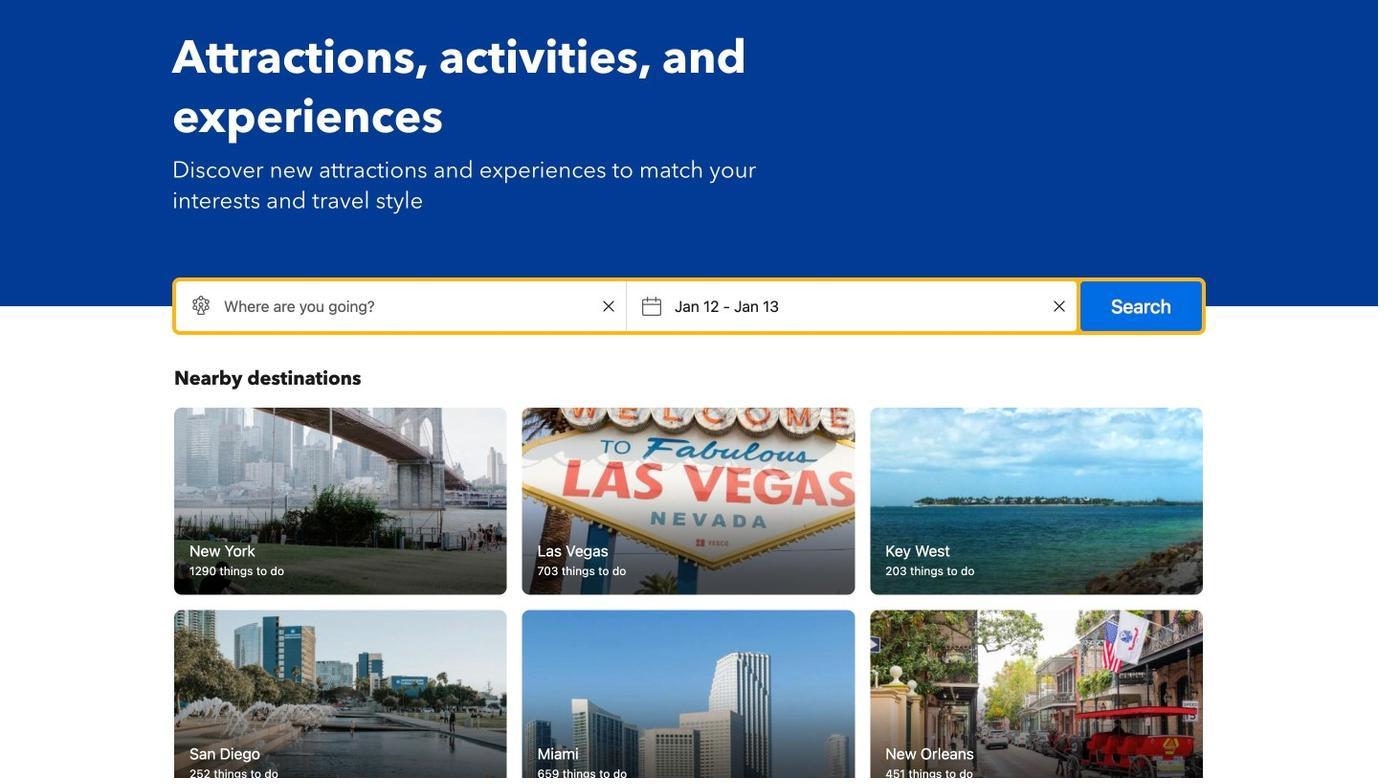 Task type: locate. For each thing, give the bounding box(es) containing it.
las vegas image
[[522, 408, 855, 595]]

miami image
[[522, 610, 855, 778]]

new orleans image
[[870, 610, 1203, 778]]



Task type: describe. For each thing, give the bounding box(es) containing it.
key west image
[[862, 403, 1211, 600]]

new york image
[[174, 408, 507, 595]]

Where are you going? search field
[[176, 281, 626, 331]]

san diego image
[[174, 610, 507, 778]]



Task type: vqa. For each thing, say whether or not it's contained in the screenshot.
Key West Image
yes



